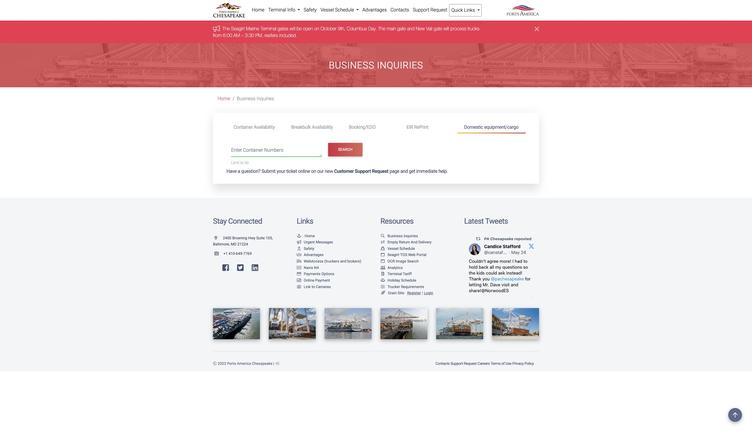 Task type: vqa. For each thing, say whether or not it's contained in the screenshot.
The Ticket
yes



Task type: locate. For each thing, give the bounding box(es) containing it.
safety link up 'open'
[[302, 4, 319, 16]]

+1 410-649-7769 link
[[213, 251, 252, 256]]

vessel schedule link up 9th,
[[319, 4, 361, 16]]

1 vertical spatial vessel schedule link
[[381, 246, 415, 251]]

vessel schedule up 9th,
[[321, 7, 356, 13]]

schedule up 9th,
[[336, 7, 354, 13]]

browser image
[[381, 253, 386, 257], [381, 260, 386, 263]]

page
[[390, 169, 400, 174]]

0 vertical spatial seagirt
[[231, 26, 245, 31]]

+1
[[224, 251, 228, 256]]

–
[[242, 33, 244, 38]]

tos
[[401, 253, 408, 257]]

2 vertical spatial business
[[388, 234, 403, 238]]

request left careers
[[464, 362, 477, 366]]

request inside 'link'
[[431, 7, 448, 13]]

terms of use link
[[491, 359, 513, 369]]

2400 broening hwy suite 105, baltimore, md 21224
[[213, 236, 273, 247]]

holiday schedule link
[[381, 278, 417, 283]]

safety link for terminal info "link"
[[302, 4, 319, 16]]

vessel
[[321, 7, 334, 13], [388, 246, 399, 251]]

0 vertical spatial contacts link
[[389, 4, 411, 16]]

will left 'be'
[[290, 26, 296, 31]]

0 horizontal spatial |
[[274, 362, 275, 366]]

browser image inside ocr image search link
[[381, 260, 386, 263]]

0 vertical spatial search
[[339, 147, 353, 152]]

search down web
[[408, 259, 419, 264]]

customer
[[334, 169, 354, 174]]

21224
[[238, 242, 248, 247]]

close image
[[535, 25, 540, 32]]

ship image
[[381, 247, 386, 251]]

bullhorn image up user hard hat icon
[[297, 241, 302, 244]]

marine
[[246, 26, 259, 31]]

1 availability from the left
[[254, 124, 275, 130]]

2 safety from the top
[[304, 246, 315, 251]]

0 vertical spatial vessel
[[321, 7, 334, 13]]

1 horizontal spatial search
[[408, 259, 419, 264]]

to left "50"
[[241, 161, 244, 165]]

| left sign in image
[[274, 362, 275, 366]]

ocr image search
[[388, 259, 419, 264]]

1 horizontal spatial home link
[[250, 4, 267, 16]]

0 vertical spatial support
[[413, 7, 430, 13]]

1 vertical spatial business
[[237, 96, 256, 102]]

terminal inside "link"
[[269, 7, 286, 13]]

to right link
[[312, 285, 315, 289]]

on left our
[[311, 169, 317, 174]]

2 horizontal spatial home
[[305, 234, 315, 238]]

1 vertical spatial contacts link
[[436, 359, 451, 369]]

1 horizontal spatial bullhorn image
[[297, 241, 302, 244]]

Enter Container Numbers text field
[[231, 147, 322, 157]]

holiday schedule
[[388, 278, 417, 283]]

0 horizontal spatial home
[[218, 96, 231, 102]]

safety link down urgent
[[297, 246, 315, 251]]

search inside button
[[339, 147, 353, 152]]

to for cameras
[[312, 285, 315, 289]]

analytics image
[[381, 266, 386, 270]]

support request link up vail
[[411, 4, 450, 16]]

vessel up october
[[321, 7, 334, 13]]

quick
[[452, 7, 464, 13]]

1 vertical spatial bullhorn image
[[297, 241, 302, 244]]

browser image up analytics icon
[[381, 260, 386, 263]]

advantages link up webaccess
[[297, 253, 324, 257]]

2023 ports america chesapeake |
[[217, 362, 275, 366]]

1 horizontal spatial business
[[329, 60, 375, 71]]

2 horizontal spatial request
[[464, 362, 477, 366]]

1 horizontal spatial links
[[465, 7, 475, 13]]

safety up 'open'
[[304, 7, 317, 13]]

1 vertical spatial safety link
[[297, 246, 315, 251]]

question?
[[241, 169, 261, 174]]

container up enter
[[234, 124, 253, 130]]

1 vertical spatial seagirt
[[388, 253, 400, 257]]

support
[[413, 7, 430, 13], [355, 169, 371, 174], [451, 362, 464, 366]]

messages
[[316, 240, 333, 244]]

the up 6:00
[[223, 26, 230, 31]]

1 vertical spatial browser image
[[381, 260, 386, 263]]

links up "anchor" icon
[[297, 217, 314, 226]]

0 vertical spatial safety link
[[302, 4, 319, 16]]

trucker requirements
[[388, 285, 425, 289]]

sign in image
[[275, 362, 279, 366]]

advantages inside 'link'
[[363, 7, 387, 13]]

terminal inside the seagirt marine terminal gates will be open on october 9th, columbus day. the main gate and new vail gate will process trucks from 6:00 am – 3:30 pm, reefers included.
[[261, 26, 277, 31]]

business
[[329, 60, 375, 71], [237, 96, 256, 102], [388, 234, 403, 238]]

domestic
[[465, 124, 484, 130]]

online payment
[[304, 278, 330, 283]]

1 horizontal spatial gate
[[434, 26, 443, 31]]

register
[[408, 291, 421, 295]]

0 vertical spatial |
[[422, 291, 423, 296]]

urgent messages
[[304, 240, 333, 244]]

0 vertical spatial links
[[465, 7, 475, 13]]

2 vertical spatial terminal
[[388, 272, 403, 276]]

enter
[[231, 147, 242, 153]]

options
[[322, 272, 335, 276]]

0 vertical spatial container
[[234, 124, 253, 130]]

empty return and delivery
[[388, 240, 432, 244]]

home for middle home link
[[218, 96, 231, 102]]

gate right main
[[398, 26, 406, 31]]

0 vertical spatial home
[[252, 7, 265, 13]]

to for 50
[[241, 161, 244, 165]]

0 vertical spatial inquiries
[[377, 60, 424, 71]]

terminal up reefers
[[261, 26, 277, 31]]

gate right vail
[[434, 26, 443, 31]]

and left new
[[408, 26, 415, 31]]

availability right breakbulk
[[312, 124, 333, 130]]

main
[[387, 26, 397, 31]]

process
[[451, 26, 467, 31]]

payments options link
[[297, 272, 335, 276]]

a
[[238, 169, 240, 174]]

vessel schedule link down "empty"
[[381, 246, 415, 251]]

safety link for urgent messages link
[[297, 246, 315, 251]]

0 vertical spatial request
[[431, 7, 448, 13]]

0 vertical spatial terminal
[[269, 7, 286, 13]]

will
[[290, 26, 296, 31], [444, 26, 450, 31]]

bullhorn image up from
[[213, 25, 223, 32]]

0 vertical spatial and
[[408, 26, 415, 31]]

contacts inside contacts link
[[391, 7, 410, 13]]

schedule
[[336, 7, 354, 13], [400, 246, 415, 251], [401, 278, 417, 283]]

on right 'open'
[[315, 26, 320, 31]]

2 browser image from the top
[[381, 260, 386, 263]]

1 vertical spatial support request link
[[451, 359, 478, 369]]

1 vertical spatial safety
[[304, 246, 315, 251]]

vessel down "empty"
[[388, 246, 399, 251]]

1 horizontal spatial contacts
[[436, 362, 450, 366]]

1 horizontal spatial support request link
[[451, 359, 478, 369]]

home
[[252, 7, 265, 13], [218, 96, 231, 102], [305, 234, 315, 238]]

online
[[298, 169, 310, 174]]

the right day.
[[379, 26, 386, 31]]

and inside the seagirt marine terminal gates will be open on october 9th, columbus day. the main gate and new vail gate will process trucks from 6:00 am – 3:30 pm, reefers included.
[[408, 26, 415, 31]]

1 horizontal spatial to
[[312, 285, 315, 289]]

navis
[[304, 266, 314, 270]]

1 vertical spatial advantages
[[304, 253, 324, 257]]

1 vertical spatial |
[[274, 362, 275, 366]]

1 vertical spatial request
[[372, 169, 389, 174]]

availability up enter container numbers
[[254, 124, 275, 130]]

the
[[223, 26, 230, 31], [379, 26, 386, 31]]

seagirt up am
[[231, 26, 245, 31]]

1 vertical spatial home link
[[218, 96, 231, 102]]

0 vertical spatial on
[[315, 26, 320, 31]]

1 horizontal spatial advantages
[[363, 7, 387, 13]]

2 gate from the left
[[434, 26, 443, 31]]

browser image inside seagirt tos web portal link
[[381, 253, 386, 257]]

0 horizontal spatial to
[[241, 161, 244, 165]]

| left login on the right
[[422, 291, 423, 296]]

0 vertical spatial advantages
[[363, 7, 387, 13]]

terminal left the info
[[269, 7, 286, 13]]

terminal for terminal info
[[269, 7, 286, 13]]

browser image for seagirt
[[381, 253, 386, 257]]

booking/edo link
[[342, 122, 400, 133]]

browser image down ship icon
[[381, 253, 386, 257]]

will left process
[[444, 26, 450, 31]]

safety link
[[302, 4, 319, 16], [297, 246, 315, 251]]

0 vertical spatial contacts
[[391, 7, 410, 13]]

terminal down analytics
[[388, 272, 403, 276]]

6:00
[[223, 33, 232, 38]]

1 gate from the left
[[398, 26, 406, 31]]

request left quick
[[431, 7, 448, 13]]

1 the from the left
[[223, 26, 230, 31]]

support request link left careers
[[451, 359, 478, 369]]

limit
[[231, 161, 240, 165]]

support right customer
[[355, 169, 371, 174]]

0 horizontal spatial advantages link
[[297, 253, 324, 257]]

1 vertical spatial to
[[312, 285, 315, 289]]

0 horizontal spatial search
[[339, 147, 353, 152]]

1 horizontal spatial request
[[431, 7, 448, 13]]

1 horizontal spatial home
[[252, 7, 265, 13]]

terminal
[[269, 7, 286, 13], [261, 26, 277, 31], [388, 272, 403, 276]]

urgent
[[304, 240, 315, 244]]

0 horizontal spatial gate
[[398, 26, 406, 31]]

1 horizontal spatial availability
[[312, 124, 333, 130]]

|
[[422, 291, 423, 296], [274, 362, 275, 366]]

0 vertical spatial to
[[241, 161, 244, 165]]

home link
[[250, 4, 267, 16], [218, 96, 231, 102], [297, 234, 315, 238]]

breakbulk availability
[[292, 124, 333, 130]]

links right quick
[[465, 7, 475, 13]]

0 horizontal spatial links
[[297, 217, 314, 226]]

advantages up webaccess
[[304, 253, 324, 257]]

support up new
[[413, 7, 430, 13]]

410-
[[229, 251, 236, 256]]

the seagirt marine terminal gates will be open on october 9th, columbus day. the main gate and new vail gate will process trucks from 6:00 am – 3:30 pm, reefers included. alert
[[0, 21, 753, 43]]

0 horizontal spatial seagirt
[[231, 26, 245, 31]]

0 vertical spatial home link
[[250, 4, 267, 16]]

container up "50"
[[243, 147, 263, 153]]

terminal tariff
[[388, 272, 412, 276]]

1 vertical spatial and
[[401, 169, 408, 174]]

advantages up day.
[[363, 7, 387, 13]]

1 horizontal spatial seagirt
[[388, 253, 400, 257]]

0 horizontal spatial support request link
[[411, 4, 450, 16]]

seagirt up the ocr
[[388, 253, 400, 257]]

schedule down tariff
[[401, 278, 417, 283]]

0 horizontal spatial contacts
[[391, 7, 410, 13]]

0 horizontal spatial availability
[[254, 124, 275, 130]]

and left brokers)
[[341, 259, 347, 264]]

1 vertical spatial terminal
[[261, 26, 277, 31]]

1 horizontal spatial support
[[413, 7, 430, 13]]

0 horizontal spatial will
[[290, 26, 296, 31]]

schedule up the seagirt tos web portal
[[400, 246, 415, 251]]

privacy policy link
[[513, 359, 535, 369]]

and
[[408, 26, 415, 31], [401, 169, 408, 174], [341, 259, 347, 264]]

quick links
[[452, 7, 477, 13]]

1 vertical spatial search
[[408, 259, 419, 264]]

2 vertical spatial business inquiries
[[388, 234, 418, 238]]

1 horizontal spatial contacts link
[[436, 359, 451, 369]]

container
[[234, 124, 253, 130], [243, 147, 263, 153]]

2 horizontal spatial home link
[[297, 234, 315, 238]]

domestic equipment/cargo link
[[458, 122, 526, 134]]

md
[[231, 242, 237, 247]]

2 vertical spatial schedule
[[401, 278, 417, 283]]

facebook square image
[[223, 264, 229, 272]]

1 horizontal spatial will
[[444, 26, 450, 31]]

safety down urgent
[[304, 246, 315, 251]]

0 vertical spatial bullhorn image
[[213, 25, 223, 32]]

2 vertical spatial and
[[341, 259, 347, 264]]

return
[[399, 240, 410, 244]]

terms
[[491, 362, 501, 366]]

bullhorn image inside urgent messages link
[[297, 241, 302, 244]]

support left careers
[[451, 362, 464, 366]]

0 vertical spatial vessel schedule
[[321, 7, 356, 13]]

advantages link up day.
[[361, 4, 389, 16]]

and left get
[[401, 169, 408, 174]]

vessel schedule
[[321, 7, 356, 13], [388, 246, 415, 251]]

eir reprint link
[[400, 122, 458, 133]]

1 horizontal spatial vessel schedule link
[[381, 246, 415, 251]]

0 vertical spatial business inquiries
[[329, 60, 424, 71]]

1 safety from the top
[[304, 7, 317, 13]]

1 browser image from the top
[[381, 253, 386, 257]]

0 horizontal spatial vessel
[[321, 7, 334, 13]]

0 vertical spatial support request link
[[411, 4, 450, 16]]

vessel schedule up seagirt tos web portal link
[[388, 246, 415, 251]]

0 vertical spatial browser image
[[381, 253, 386, 257]]

request left page
[[372, 169, 389, 174]]

search up customer
[[339, 147, 353, 152]]

1 vertical spatial home
[[218, 96, 231, 102]]

request
[[431, 7, 448, 13], [372, 169, 389, 174], [464, 362, 477, 366]]

image
[[396, 259, 407, 264]]

latest
[[465, 217, 484, 226]]

online
[[304, 278, 315, 283]]

user hard hat image
[[297, 247, 302, 251]]

2 availability from the left
[[312, 124, 333, 130]]

privacy
[[513, 362, 524, 366]]

terminal for terminal tariff
[[388, 272, 403, 276]]

1 vertical spatial container
[[243, 147, 263, 153]]

0 horizontal spatial support
[[355, 169, 371, 174]]

bullhorn image
[[213, 25, 223, 32], [297, 241, 302, 244]]

2 the from the left
[[379, 26, 386, 31]]

immediate
[[417, 169, 438, 174]]

advantages
[[363, 7, 387, 13], [304, 253, 324, 257]]

customer support request link
[[334, 169, 389, 174]]

file invoice image
[[381, 272, 386, 276]]

1 vertical spatial vessel
[[388, 246, 399, 251]]

0 horizontal spatial home link
[[218, 96, 231, 102]]



Task type: describe. For each thing, give the bounding box(es) containing it.
eir reprint
[[407, 124, 429, 130]]

0 horizontal spatial business
[[237, 96, 256, 102]]

1 vertical spatial advantages link
[[297, 253, 324, 257]]

get
[[409, 169, 416, 174]]

online payment link
[[297, 278, 330, 283]]

on inside the seagirt marine terminal gates will be open on october 9th, columbus day. the main gate and new vail gate will process trucks from 6:00 am – 3:30 pm, reefers included.
[[315, 26, 320, 31]]

1 horizontal spatial advantages link
[[361, 4, 389, 16]]

columbus
[[347, 26, 367, 31]]

contacts for contacts support request careers terms of use privacy policy
[[436, 362, 450, 366]]

chesapeake
[[252, 362, 273, 366]]

credit card image
[[297, 272, 302, 276]]

submit
[[262, 169, 276, 174]]

equipment/cargo
[[485, 124, 519, 130]]

2 will from the left
[[444, 26, 450, 31]]

contacts for contacts
[[391, 7, 410, 13]]

exchange image
[[381, 241, 386, 244]]

0 vertical spatial schedule
[[336, 7, 354, 13]]

search image
[[381, 234, 386, 238]]

0 horizontal spatial advantages
[[304, 253, 324, 257]]

availability for breakbulk availability
[[312, 124, 333, 130]]

ocr
[[388, 259, 395, 264]]

business inquiries link
[[381, 234, 418, 238]]

limit to 50
[[231, 161, 249, 165]]

grain site: register | login
[[388, 291, 434, 296]]

register link
[[406, 291, 421, 295]]

phone office image
[[215, 252, 224, 256]]

america
[[237, 362, 251, 366]]

resources
[[381, 217, 414, 226]]

go to top image
[[729, 408, 743, 422]]

delivery
[[419, 240, 432, 244]]

login link
[[424, 291, 434, 295]]

1 vertical spatial business inquiries
[[237, 96, 274, 102]]

7769
[[244, 251, 252, 256]]

careers
[[478, 362, 490, 366]]

day.
[[369, 26, 377, 31]]

and
[[411, 240, 418, 244]]

camera image
[[297, 285, 302, 289]]

wheat image
[[381, 291, 386, 295]]

bells image
[[381, 279, 386, 283]]

holiday
[[388, 278, 401, 283]]

be
[[297, 26, 302, 31]]

link to cameras link
[[297, 285, 331, 289]]

connected
[[228, 217, 262, 226]]

1 vertical spatial vessel schedule
[[388, 246, 415, 251]]

seagirt inside the seagirt marine terminal gates will be open on october 9th, columbus day. the main gate and new vail gate will process trucks from 6:00 am – 3:30 pm, reefers included.
[[231, 26, 245, 31]]

payments options
[[304, 272, 335, 276]]

from
[[213, 33, 222, 38]]

ports
[[227, 362, 236, 366]]

policy
[[525, 362, 535, 366]]

1 vertical spatial support
[[355, 169, 371, 174]]

home for terminal info "link" home link
[[252, 7, 265, 13]]

home link for terminal info "link"
[[250, 4, 267, 16]]

hand receiving image
[[297, 253, 302, 257]]

support request
[[413, 7, 448, 13]]

2 vertical spatial inquiries
[[404, 234, 418, 238]]

bullhorn image inside the seagirt marine terminal gates will be open on october 9th, columbus day. the main gate and new vail gate will process trucks from 6:00 am – 3:30 pm, reefers included. alert
[[213, 25, 223, 32]]

availability for container availability
[[254, 124, 275, 130]]

seagirt tos web portal
[[388, 253, 427, 257]]

empty
[[388, 240, 399, 244]]

schedule for ship icon
[[400, 246, 415, 251]]

105,
[[266, 236, 273, 240]]

analytics
[[388, 266, 403, 270]]

vail
[[427, 26, 433, 31]]

schedule for "bells" icon
[[401, 278, 417, 283]]

map marker alt image
[[215, 236, 222, 240]]

0 horizontal spatial contacts link
[[389, 4, 411, 16]]

requirements
[[401, 285, 425, 289]]

numbers
[[265, 147, 284, 153]]

quick links link
[[450, 4, 482, 16]]

grain
[[388, 291, 397, 295]]

new
[[325, 169, 333, 174]]

trucker
[[388, 285, 401, 289]]

new
[[416, 26, 425, 31]]

seagirt tos web portal link
[[381, 253, 427, 257]]

webaccess
[[304, 259, 324, 264]]

login
[[424, 291, 434, 295]]

trucker requirements link
[[381, 285, 425, 289]]

1 vertical spatial on
[[311, 169, 317, 174]]

the seagirt marine terminal gates will be open on october 9th, columbus day. the main gate and new vail gate will process trucks from 6:00 am – 3:30 pm, reefers included. link
[[213, 26, 480, 38]]

latest tweets
[[465, 217, 509, 226]]

payments
[[304, 272, 321, 276]]

3:30
[[245, 33, 254, 38]]

urgent messages link
[[297, 240, 333, 244]]

info
[[288, 7, 296, 13]]

open
[[303, 26, 313, 31]]

0 horizontal spatial request
[[372, 169, 389, 174]]

50
[[245, 161, 249, 165]]

2 horizontal spatial support
[[451, 362, 464, 366]]

booking/edo
[[349, 124, 376, 130]]

october
[[321, 26, 337, 31]]

help.
[[439, 169, 449, 174]]

container availability
[[234, 124, 275, 130]]

link to cameras
[[304, 285, 331, 289]]

have a question? submit your ticket online on our new customer support request page and get immediate help.
[[227, 169, 449, 174]]

container inside container availability link
[[234, 124, 253, 130]]

domestic equipment/cargo
[[465, 124, 519, 130]]

am
[[234, 33, 240, 38]]

baltimore,
[[213, 242, 230, 247]]

webaccess (truckers and brokers)
[[304, 259, 362, 264]]

the seagirt marine terminal gates will be open on october 9th, columbus day. the main gate and new vail gate will process trucks from 6:00 am – 3:30 pm, reefers included.
[[213, 26, 480, 38]]

ticket
[[287, 169, 297, 174]]

1 vertical spatial inquiries
[[257, 96, 274, 102]]

link
[[304, 285, 311, 289]]

linkedin image
[[252, 264, 259, 272]]

credit card front image
[[297, 279, 302, 283]]

copyright image
[[213, 362, 217, 366]]

of
[[502, 362, 505, 366]]

2400 broening hwy suite 105, baltimore, md 21224 link
[[213, 236, 273, 247]]

navis n4 link
[[297, 266, 319, 270]]

portal
[[417, 253, 427, 257]]

9th,
[[338, 26, 346, 31]]

2 vertical spatial request
[[464, 362, 477, 366]]

home link for urgent messages link
[[297, 234, 315, 238]]

1 horizontal spatial |
[[422, 291, 423, 296]]

your
[[277, 169, 286, 174]]

list alt image
[[381, 285, 386, 289]]

1 vertical spatial links
[[297, 217, 314, 226]]

ocr image search link
[[381, 259, 419, 264]]

0 vertical spatial vessel schedule link
[[319, 4, 361, 16]]

web
[[409, 253, 416, 257]]

2023
[[218, 362, 226, 366]]

anchor image
[[297, 234, 302, 238]]

pm,
[[256, 33, 264, 38]]

terminal info
[[269, 7, 297, 13]]

truck container image
[[297, 260, 302, 263]]

1 horizontal spatial vessel
[[388, 246, 399, 251]]

site:
[[398, 291, 405, 295]]

browser image for ocr
[[381, 260, 386, 263]]

careers link
[[478, 359, 491, 369]]

container storage image
[[297, 266, 302, 270]]

breakbulk availability link
[[284, 122, 342, 133]]

1 will from the left
[[290, 26, 296, 31]]

0 horizontal spatial vessel schedule
[[321, 7, 356, 13]]

empty return and delivery link
[[381, 240, 432, 244]]

0 vertical spatial business
[[329, 60, 375, 71]]

support inside 'link'
[[413, 7, 430, 13]]

twitter square image
[[237, 264, 244, 272]]

search button
[[328, 143, 363, 157]]



